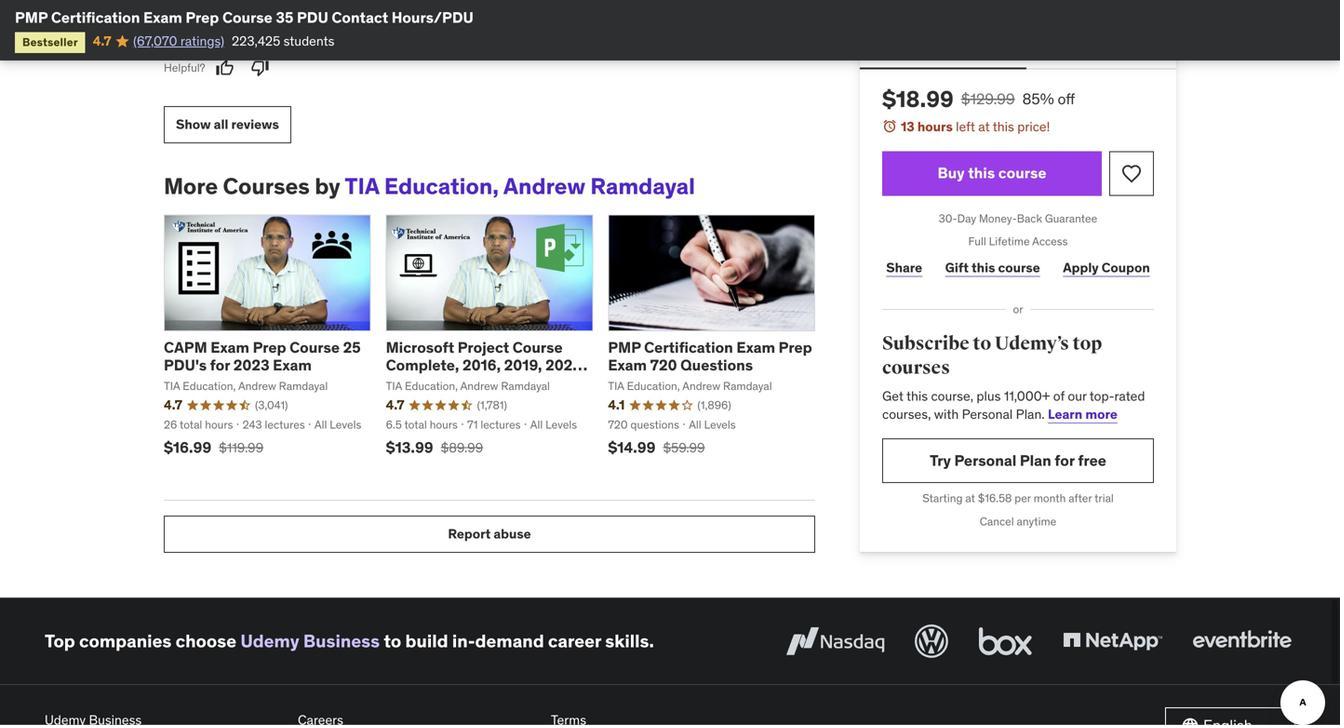 Task type: locate. For each thing, give the bounding box(es) containing it.
4.7 for capm exam prep course 25 pdu's for 2023 exam
[[164, 397, 182, 413]]

for inside capm exam prep course 25 pdu's for 2023 exam tia education, andrew ramdayal
[[210, 356, 230, 375]]

this left price!
[[993, 118, 1014, 135]]

4.7 right the bestseller
[[93, 32, 111, 49]]

to left udemy's at top right
[[973, 332, 991, 355]]

this right buy
[[968, 164, 995, 183]]

levels for capm exam prep course 25 pdu's for 2023 exam
[[330, 417, 361, 432]]

1 vertical spatial for
[[1055, 451, 1075, 470]]

720 inside pmp certification exam prep exam 720 questions tia education, andrew ramdayal
[[650, 356, 677, 375]]

course up back
[[999, 164, 1047, 183]]

1 horizontal spatial prep
[[253, 338, 286, 357]]

hours/pdu
[[392, 8, 474, 27]]

2 lectures from the left
[[481, 417, 521, 432]]

apply
[[1063, 259, 1099, 276]]

1 horizontal spatial course
[[290, 338, 340, 357]]

with
[[934, 406, 959, 423]]

0 horizontal spatial lectures
[[265, 417, 305, 432]]

personal up $16.58
[[955, 451, 1017, 470]]

4.7 up "6.5"
[[386, 397, 405, 413]]

full
[[969, 234, 986, 249]]

show up (67,070 ratings) on the left top
[[164, 10, 199, 27]]

2 horizontal spatial all levels
[[689, 417, 736, 432]]

0 vertical spatial to
[[973, 332, 991, 355]]

$18.99 $129.99 85% off
[[882, 85, 1075, 113]]

hours for microsoft project course complete, 2016, 2019, 2021 6 pdus
[[430, 417, 458, 432]]

prep right questions
[[779, 338, 812, 357]]

lectures for $16.99
[[265, 417, 305, 432]]

2016,
[[463, 356, 501, 375]]

more up ratings) at the top of page
[[202, 10, 234, 27]]

certification for pmp certification exam prep exam 720 questions tia education, andrew ramdayal
[[644, 338, 733, 357]]

tab list
[[860, 23, 1177, 70]]

course inside capm exam prep course 25 pdu's for 2023 exam tia education, andrew ramdayal
[[290, 338, 340, 357]]

$16.58
[[978, 491, 1012, 506]]

1 vertical spatial course
[[998, 259, 1040, 276]]

3041 reviews element
[[255, 398, 288, 413]]

1 horizontal spatial total
[[404, 417, 427, 432]]

1 horizontal spatial at
[[979, 118, 990, 135]]

1 horizontal spatial for
[[1055, 451, 1075, 470]]

0 horizontal spatial for
[[210, 356, 230, 375]]

1 lectures from the left
[[265, 417, 305, 432]]

try personal plan for free link
[[882, 439, 1154, 483]]

(67,070
[[133, 32, 177, 49]]

at
[[979, 118, 990, 135], [966, 491, 975, 506]]

hours up $13.99 $89.99
[[430, 417, 458, 432]]

at inside the starting at $16.58 per month after trial cancel anytime
[[966, 491, 975, 506]]

plan
[[1020, 451, 1052, 470]]

0 horizontal spatial 720
[[608, 417, 628, 432]]

hours right 13
[[918, 118, 953, 135]]

course
[[222, 8, 273, 27], [290, 338, 340, 357], [513, 338, 563, 357]]

0 horizontal spatial pmp
[[15, 8, 48, 27]]

at right left
[[979, 118, 990, 135]]

1 horizontal spatial pmp
[[608, 338, 641, 357]]

ratings)
[[180, 32, 224, 49]]

total for $13.99
[[404, 417, 427, 432]]

udemy business link
[[240, 630, 380, 652]]

share
[[886, 259, 923, 276]]

85%
[[1023, 90, 1054, 109]]

1 horizontal spatial lectures
[[481, 417, 521, 432]]

prep up ratings) at the top of page
[[186, 8, 219, 27]]

tia inside capm exam prep course 25 pdu's for 2023 exam tia education, andrew ramdayal
[[164, 379, 180, 393]]

3 all from the left
[[689, 417, 702, 432]]

all right 243 lectures
[[315, 417, 327, 432]]

trial
[[1095, 491, 1114, 506]]

buy
[[938, 164, 965, 183]]

show for show more
[[164, 10, 199, 27]]

this
[[993, 118, 1014, 135], [968, 164, 995, 183], [972, 259, 995, 276], [907, 388, 928, 404]]

more inside button
[[202, 10, 234, 27]]

certification inside pmp certification exam prep exam 720 questions tia education, andrew ramdayal
[[644, 338, 733, 357]]

andrew
[[504, 172, 586, 200], [238, 379, 276, 393], [460, 379, 498, 393], [683, 379, 721, 393]]

more down top- at right bottom
[[1086, 406, 1118, 423]]

0 horizontal spatial certification
[[51, 8, 140, 27]]

total right 26
[[180, 417, 202, 432]]

pmp for pmp certification exam prep exam 720 questions tia education, andrew ramdayal
[[608, 338, 641, 357]]

build
[[405, 630, 448, 652]]

tia up 4.1
[[608, 379, 624, 393]]

course left 25
[[290, 338, 340, 357]]

1 horizontal spatial hours
[[430, 417, 458, 432]]

2 horizontal spatial levels
[[704, 417, 736, 432]]

at left $16.58
[[966, 491, 975, 506]]

lectures down 1781 reviews 'element' on the left bottom of page
[[481, 417, 521, 432]]

1 vertical spatial at
[[966, 491, 975, 506]]

223,425
[[232, 32, 280, 49]]

to left the build
[[384, 630, 401, 652]]

levels down 1896 reviews "element"
[[704, 417, 736, 432]]

13
[[901, 118, 915, 135]]

1 horizontal spatial certification
[[644, 338, 733, 357]]

pmp right 6
[[608, 338, 641, 357]]

all up $59.99
[[689, 417, 702, 432]]

gift
[[945, 259, 969, 276]]

pmp certification exam prep exam 720 questions tia education, andrew ramdayal
[[608, 338, 812, 393]]

tia
[[345, 172, 379, 200], [164, 379, 180, 393], [386, 379, 402, 393], [608, 379, 624, 393]]

720
[[650, 356, 677, 375], [608, 417, 628, 432]]

course for buy this course
[[999, 164, 1047, 183]]

30-day money-back guarantee full lifetime access
[[939, 211, 1098, 249]]

plan.
[[1016, 406, 1045, 423]]

in-
[[452, 630, 475, 652]]

levels down 2021
[[546, 417, 577, 432]]

back
[[1017, 211, 1043, 226]]

1 vertical spatial 720
[[608, 417, 628, 432]]

plus
[[977, 388, 1001, 404]]

(1,896)
[[698, 398, 731, 413]]

certification for pmp certification exam prep course 35 pdu contact hours/pdu
[[51, 8, 140, 27]]

30-
[[939, 211, 957, 226]]

choose
[[176, 630, 237, 652]]

try
[[930, 451, 951, 470]]

all
[[214, 116, 228, 133]]

report abuse
[[448, 525, 531, 542]]

4.7 up 26
[[164, 397, 182, 413]]

1896 reviews element
[[698, 398, 731, 413]]

0 horizontal spatial prep
[[186, 8, 219, 27]]

1 horizontal spatial to
[[973, 332, 991, 355]]

education, inside pmp certification exam prep exam 720 questions tia education, andrew ramdayal
[[627, 379, 680, 393]]

13 hours left at this price!
[[901, 118, 1050, 135]]

this inside buy this course button
[[968, 164, 995, 183]]

$89.99
[[441, 439, 483, 456]]

1 horizontal spatial all levels
[[530, 417, 577, 432]]

2 course from the top
[[998, 259, 1040, 276]]

3 all levels from the left
[[689, 417, 736, 432]]

2 horizontal spatial prep
[[779, 338, 812, 357]]

this right gift
[[972, 259, 995, 276]]

prep inside capm exam prep course 25 pdu's for 2023 exam tia education, andrew ramdayal
[[253, 338, 286, 357]]

prep inside pmp certification exam prep exam 720 questions tia education, andrew ramdayal
[[779, 338, 812, 357]]

1 total from the left
[[180, 417, 202, 432]]

2 levels from the left
[[546, 417, 577, 432]]

levels for microsoft project course complete, 2016, 2019, 2021 6 pdus
[[546, 417, 577, 432]]

$16.99 $119.99
[[164, 438, 264, 457]]

capm exam prep course 25 pdu's for 2023 exam tia education, andrew ramdayal
[[164, 338, 361, 393]]

tia education, andrew ramdayal link
[[345, 172, 695, 200]]

2 total from the left
[[404, 417, 427, 432]]

more for show more
[[202, 10, 234, 27]]

levels left "6.5"
[[330, 417, 361, 432]]

pmp certification exam prep exam 720 questions link
[[608, 338, 812, 375]]

2 all levels from the left
[[530, 417, 577, 432]]

0 vertical spatial certification
[[51, 8, 140, 27]]

0 vertical spatial for
[[210, 356, 230, 375]]

course up 223,425
[[222, 8, 273, 27]]

this inside gift this course link
[[972, 259, 995, 276]]

0 vertical spatial 720
[[650, 356, 677, 375]]

tia down complete,
[[386, 379, 402, 393]]

this up the courses,
[[907, 388, 928, 404]]

0 horizontal spatial all levels
[[315, 417, 361, 432]]

certification up the bestseller
[[51, 8, 140, 27]]

0 vertical spatial pmp
[[15, 8, 48, 27]]

720 down 4.1
[[608, 417, 628, 432]]

microsoft project course complete, 2016, 2019, 2021 6 pdus
[[386, 338, 592, 393]]

1 horizontal spatial 4.7
[[164, 397, 182, 413]]

1 vertical spatial show
[[176, 116, 211, 133]]

1 levels from the left
[[330, 417, 361, 432]]

0 vertical spatial show
[[164, 10, 199, 27]]

microsoft project course complete, 2016, 2019, 2021 6 pdus link
[[386, 338, 592, 393]]

2 horizontal spatial course
[[513, 338, 563, 357]]

2023
[[233, 356, 270, 375]]

certification
[[51, 8, 140, 27], [644, 338, 733, 357]]

career
[[548, 630, 601, 652]]

cancel
[[980, 514, 1014, 529]]

1 horizontal spatial all
[[530, 417, 543, 432]]

personal down plus
[[962, 406, 1013, 423]]

ramdayal inside pmp certification exam prep exam 720 questions tia education, andrew ramdayal
[[723, 379, 772, 393]]

prep up '(3,041)'
[[253, 338, 286, 357]]

720 left questions
[[650, 356, 677, 375]]

all for capm exam prep course 25 pdu's for 2023 exam
[[315, 417, 327, 432]]

1 vertical spatial certification
[[644, 338, 733, 357]]

education, inside capm exam prep course 25 pdu's for 2023 exam tia education, andrew ramdayal
[[183, 379, 236, 393]]

course left 6
[[513, 338, 563, 357]]

(3,041)
[[255, 398, 288, 413]]

pmp inside pmp certification exam prep exam 720 questions tia education, andrew ramdayal
[[608, 338, 641, 357]]

alarm image
[[882, 119, 897, 134]]

4.7 for microsoft project course complete, 2016, 2019, 2021 6 pdus
[[386, 397, 405, 413]]

$13.99 $89.99
[[386, 438, 483, 457]]

all levels right 71 lectures
[[530, 417, 577, 432]]

course inside button
[[999, 164, 1047, 183]]

2 horizontal spatial 4.7
[[386, 397, 405, 413]]

price!
[[1018, 118, 1050, 135]]

day
[[957, 211, 977, 226]]

0 horizontal spatial total
[[180, 417, 202, 432]]

0 vertical spatial personal
[[962, 406, 1013, 423]]

for left free
[[1055, 451, 1075, 470]]

1 vertical spatial more
[[1086, 406, 1118, 423]]

all right 71 lectures
[[530, 417, 543, 432]]

lectures down the 3041 reviews element
[[265, 417, 305, 432]]

0 vertical spatial more
[[202, 10, 234, 27]]

1 all from the left
[[315, 417, 327, 432]]

more courses by tia education, andrew ramdayal
[[164, 172, 695, 200]]

for left 2023
[[210, 356, 230, 375]]

0 horizontal spatial all
[[315, 417, 327, 432]]

2019,
[[504, 356, 542, 375]]

pmp up the bestseller
[[15, 8, 48, 27]]

tia inside pmp certification exam prep exam 720 questions tia education, andrew ramdayal
[[608, 379, 624, 393]]

35
[[276, 8, 294, 27]]

subscribe to udemy's top courses
[[882, 332, 1102, 379]]

1 all levels from the left
[[315, 417, 361, 432]]

2 all from the left
[[530, 417, 543, 432]]

certification up (1,896)
[[644, 338, 733, 357]]

personal inside get this course, plus 11,000+ of our top-rated courses, with personal plan.
[[962, 406, 1013, 423]]

questions
[[631, 417, 680, 432]]

this inside get this course, plus 11,000+ of our top-rated courses, with personal plan.
[[907, 388, 928, 404]]

0 horizontal spatial more
[[202, 10, 234, 27]]

show left "all" at the left top
[[176, 116, 211, 133]]

all levels
[[315, 417, 361, 432], [530, 417, 577, 432], [689, 417, 736, 432]]

course down lifetime
[[998, 259, 1040, 276]]

1 vertical spatial pmp
[[608, 338, 641, 357]]

tia right by
[[345, 172, 379, 200]]

show
[[164, 10, 199, 27], [176, 116, 211, 133]]

ramdayal inside capm exam prep course 25 pdu's for 2023 exam tia education, andrew ramdayal
[[279, 379, 328, 393]]

0 horizontal spatial hours
[[205, 417, 233, 432]]

tia down pdu's
[[164, 379, 180, 393]]

hours for capm exam prep course 25 pdu's for 2023 exam
[[205, 417, 233, 432]]

all levels down 1896 reviews "element"
[[689, 417, 736, 432]]

1 horizontal spatial more
[[1086, 406, 1118, 423]]

0 horizontal spatial at
[[966, 491, 975, 506]]

apply coupon
[[1063, 259, 1150, 276]]

0 horizontal spatial levels
[[330, 417, 361, 432]]

hours up $16.99 $119.99
[[205, 417, 233, 432]]

1 horizontal spatial 720
[[650, 356, 677, 375]]

reviews
[[231, 116, 279, 133]]

2 horizontal spatial all
[[689, 417, 702, 432]]

all levels left "6.5"
[[315, 417, 361, 432]]

prep for exam
[[779, 338, 812, 357]]

total right "6.5"
[[404, 417, 427, 432]]

report
[[448, 525, 491, 542]]

1 horizontal spatial levels
[[546, 417, 577, 432]]

learn
[[1048, 406, 1083, 423]]

top companies choose udemy business to build in-demand career skills.
[[45, 630, 654, 652]]

tia education, andrew ramdayal
[[386, 379, 550, 393]]

for
[[210, 356, 230, 375], [1055, 451, 1075, 470]]

education,
[[384, 172, 499, 200], [183, 379, 236, 393], [405, 379, 458, 393], [627, 379, 680, 393]]

1 vertical spatial to
[[384, 630, 401, 652]]

get this course, plus 11,000+ of our top-rated courses, with personal plan.
[[882, 388, 1145, 423]]

prep for course
[[186, 8, 219, 27]]

1 course from the top
[[999, 164, 1047, 183]]

free
[[1078, 451, 1107, 470]]

0 vertical spatial course
[[999, 164, 1047, 183]]



Task type: vqa. For each thing, say whether or not it's contained in the screenshot.
xsmall image inside the design link
no



Task type: describe. For each thing, give the bounding box(es) containing it.
courses
[[882, 356, 950, 379]]

243 lectures
[[243, 417, 305, 432]]

microsoft
[[386, 338, 454, 357]]

mark review by patrice b. as unhelpful image
[[251, 59, 270, 77]]

all for microsoft project course complete, 2016, 2019, 2021 6 pdus
[[530, 417, 543, 432]]

gift this course
[[945, 259, 1040, 276]]

business
[[303, 630, 380, 652]]

all levels for capm exam prep course 25 pdu's for 2023 exam
[[315, 417, 361, 432]]

(1,781)
[[477, 398, 507, 413]]

$129.99
[[961, 90, 1015, 109]]

0 vertical spatial at
[[979, 118, 990, 135]]

$119.99
[[219, 439, 264, 456]]

eventbrite image
[[1189, 621, 1296, 662]]

money-
[[979, 211, 1017, 226]]

companies
[[79, 630, 172, 652]]

small image
[[1181, 717, 1200, 725]]

$13.99
[[386, 438, 433, 457]]

total for $16.99
[[180, 417, 202, 432]]

$16.99
[[164, 438, 211, 457]]

6
[[583, 356, 592, 375]]

0 horizontal spatial course
[[222, 8, 273, 27]]

capm
[[164, 338, 207, 357]]

nasdaq image
[[782, 621, 889, 662]]

course inside microsoft project course complete, 2016, 2019, 2021 6 pdus
[[513, 338, 563, 357]]

project
[[458, 338, 509, 357]]

netapp image
[[1059, 621, 1166, 662]]

andrew inside capm exam prep course 25 pdu's for 2023 exam tia education, andrew ramdayal
[[238, 379, 276, 393]]

access
[[1032, 234, 1068, 249]]

$59.99
[[663, 439, 705, 456]]

all levels for microsoft project course complete, 2016, 2019, 2021 6 pdus
[[530, 417, 577, 432]]

top
[[45, 630, 75, 652]]

lectures for $13.99
[[481, 417, 521, 432]]

more
[[164, 172, 218, 200]]

mark review by patrice b. as helpful image
[[216, 59, 234, 77]]

learn more link
[[1048, 406, 1118, 423]]

wishlist image
[[1121, 162, 1143, 185]]

4.1
[[608, 397, 625, 413]]

2 horizontal spatial hours
[[918, 118, 953, 135]]

helpful?
[[164, 61, 205, 75]]

lifetime
[[989, 234, 1030, 249]]

show all reviews
[[176, 116, 279, 133]]

this for buy
[[968, 164, 995, 183]]

(67,070 ratings)
[[133, 32, 224, 49]]

anytime
[[1017, 514, 1057, 529]]

course for gift this course
[[998, 259, 1040, 276]]

guarantee
[[1045, 211, 1098, 226]]

25
[[343, 338, 361, 357]]

this for get
[[907, 388, 928, 404]]

0 horizontal spatial to
[[384, 630, 401, 652]]

1 vertical spatial personal
[[955, 451, 1017, 470]]

learn more
[[1048, 406, 1118, 423]]

courses,
[[882, 406, 931, 423]]

bestseller
[[22, 35, 78, 49]]

pdus
[[386, 374, 425, 393]]

box image
[[975, 621, 1037, 662]]

$18.99
[[882, 85, 954, 113]]

abuse
[[494, 525, 531, 542]]

this for gift
[[972, 259, 995, 276]]

course,
[[931, 388, 974, 404]]

after
[[1069, 491, 1092, 506]]

subscribe
[[882, 332, 970, 355]]

gift this course link
[[941, 249, 1044, 287]]

get
[[882, 388, 904, 404]]

capm exam prep course 25 pdu's for 2023 exam link
[[164, 338, 361, 375]]

report abuse button
[[164, 515, 815, 553]]

apply coupon button
[[1059, 249, 1154, 287]]

of
[[1054, 388, 1065, 404]]

by
[[315, 172, 340, 200]]

starting at $16.58 per month after trial cancel anytime
[[923, 491, 1114, 529]]

coupon
[[1102, 259, 1150, 276]]

$14.99
[[608, 438, 656, 457]]

volkswagen image
[[911, 621, 952, 662]]

rated
[[1115, 388, 1145, 404]]

11,000+
[[1004, 388, 1050, 404]]

show for show all reviews
[[176, 116, 211, 133]]

720 questions
[[608, 417, 680, 432]]

left
[[956, 118, 975, 135]]

pmp for pmp certification exam prep course 35 pdu contact hours/pdu
[[15, 8, 48, 27]]

$14.99 $59.99
[[608, 438, 705, 457]]

more for learn more
[[1086, 406, 1118, 423]]

andrew inside pmp certification exam prep exam 720 questions tia education, andrew ramdayal
[[683, 379, 721, 393]]

buy this course
[[938, 164, 1047, 183]]

71 lectures
[[467, 417, 521, 432]]

udemy
[[240, 630, 299, 652]]

6.5
[[386, 417, 402, 432]]

try personal plan for free
[[930, 451, 1107, 470]]

3 levels from the left
[[704, 417, 736, 432]]

0 horizontal spatial 4.7
[[93, 32, 111, 49]]

per
[[1015, 491, 1031, 506]]

show more
[[164, 10, 234, 27]]

demand
[[475, 630, 544, 652]]

udemy's
[[995, 332, 1069, 355]]

show all reviews button
[[164, 106, 291, 143]]

pdu
[[297, 8, 328, 27]]

1781 reviews element
[[477, 398, 507, 413]]

71
[[467, 417, 478, 432]]

share button
[[882, 249, 927, 287]]

buy this course button
[[882, 151, 1102, 196]]

2021
[[546, 356, 579, 375]]

26 total hours
[[164, 417, 233, 432]]

to inside subscribe to udemy's top courses
[[973, 332, 991, 355]]

contact
[[332, 8, 388, 27]]

complete,
[[386, 356, 459, 375]]



